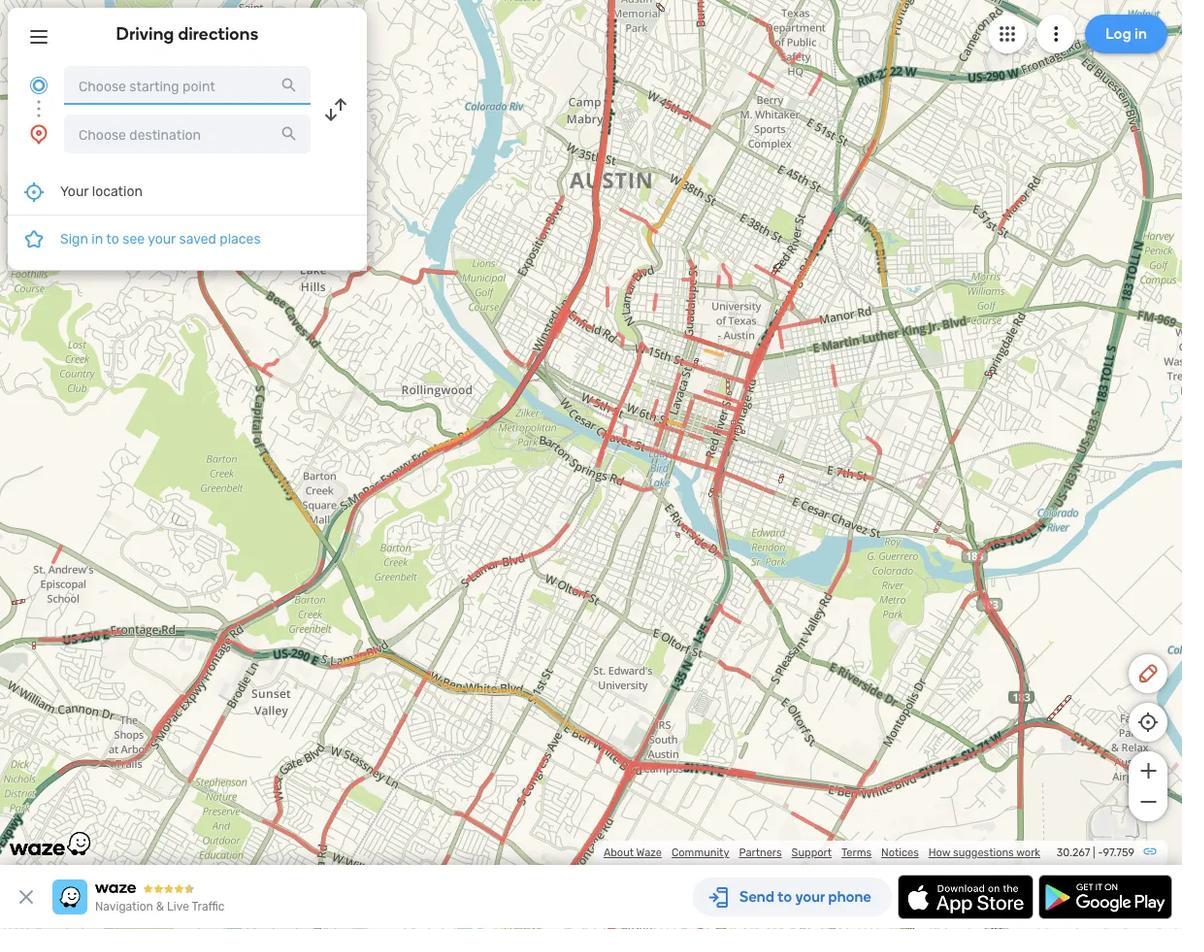 Task type: locate. For each thing, give the bounding box(es) containing it.
recenter image
[[22, 180, 46, 203]]

x image
[[15, 886, 38, 909]]

support
[[792, 846, 832, 859]]

about waze community partners support terms notices how suggestions work
[[604, 846, 1041, 859]]

star image
[[22, 227, 46, 251]]

directions
[[178, 23, 259, 44]]

list box
[[8, 169, 367, 270]]

live
[[167, 900, 189, 914]]

97.759
[[1104, 846, 1135, 859]]

pencil image
[[1137, 662, 1160, 686]]

30.267 | -97.759
[[1057, 846, 1135, 859]]

zoom in image
[[1137, 759, 1161, 783]]

driving
[[116, 23, 174, 44]]

notices link
[[882, 846, 919, 859]]

how suggestions work link
[[929, 846, 1041, 859]]

zoom out image
[[1137, 790, 1161, 814]]

about waze link
[[604, 846, 662, 859]]

community link
[[672, 846, 730, 859]]

driving directions
[[116, 23, 259, 44]]

|
[[1093, 846, 1096, 859]]

traffic
[[192, 900, 225, 914]]

30.267
[[1057, 846, 1091, 859]]

suggestions
[[954, 846, 1015, 859]]

&
[[156, 900, 164, 914]]



Task type: vqa. For each thing, say whether or not it's contained in the screenshot.
1:26
no



Task type: describe. For each thing, give the bounding box(es) containing it.
partners
[[739, 846, 782, 859]]

notices
[[882, 846, 919, 859]]

support link
[[792, 846, 832, 859]]

-
[[1099, 846, 1104, 859]]

navigation & live traffic
[[95, 900, 225, 914]]

terms link
[[842, 846, 872, 859]]

partners link
[[739, 846, 782, 859]]

current location image
[[27, 74, 50, 97]]

community
[[672, 846, 730, 859]]

waze
[[637, 846, 662, 859]]

work
[[1017, 846, 1041, 859]]

location image
[[27, 122, 50, 146]]

how
[[929, 846, 951, 859]]

Choose destination text field
[[64, 115, 311, 153]]

Choose starting point text field
[[64, 66, 311, 105]]

link image
[[1143, 844, 1159, 859]]

navigation
[[95, 900, 153, 914]]

terms
[[842, 846, 872, 859]]

about
[[604, 846, 634, 859]]



